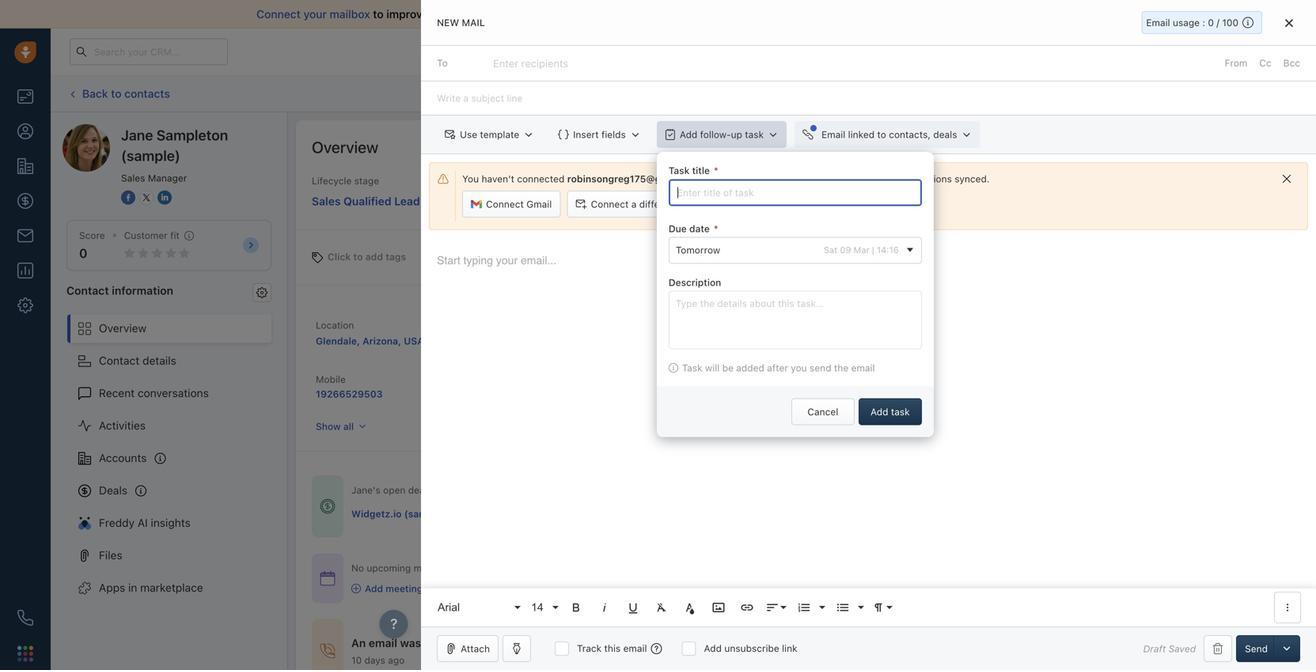 Task type: describe. For each thing, give the bounding box(es) containing it.
arial button
[[432, 592, 523, 624]]

unsubscribe
[[725, 643, 780, 654]]

0 inside score 0
[[79, 246, 87, 261]]

container_wx8msf4aqz5i3rn1 image left 10 at the left of the page
[[320, 644, 336, 660]]

date
[[690, 223, 710, 234]]

contacted link
[[635, 193, 799, 213]]

0 vertical spatial conversations
[[890, 173, 952, 185]]

contact for contact information
[[66, 284, 109, 297]]

0 button
[[79, 246, 87, 261]]

2-
[[561, 8, 573, 21]]

sales qualified lead link
[[312, 188, 434, 210]]

italic (⌘i) image
[[598, 601, 612, 615]]

ordered list image
[[797, 601, 812, 615]]

email right of
[[637, 8, 665, 21]]

use template
[[460, 129, 519, 140]]

/
[[1217, 17, 1220, 28]]

tomorrow
[[676, 245, 721, 256]]

0 horizontal spatial container_wx8msf4aqz5i3rn1 image
[[320, 571, 336, 587]]

synced.
[[955, 173, 990, 185]]

apps
[[99, 582, 125, 595]]

way
[[573, 8, 594, 21]]

email for email usage : 0 / 100
[[1147, 17, 1171, 28]]

status
[[470, 175, 499, 186]]

add for add meeting
[[365, 584, 383, 595]]

your trial ends in 21 days
[[892, 46, 996, 57]]

score 0
[[79, 230, 105, 261]]

days for 14 days ago
[[791, 389, 813, 400]]

click to add tags
[[328, 251, 406, 262]]

show
[[316, 421, 341, 432]]

connect a different email
[[591, 199, 704, 210]]

connect gmail
[[486, 199, 552, 210]]

tags
[[386, 251, 406, 262]]

you
[[791, 363, 807, 374]]

email for email linked to contacts, deals
[[822, 129, 846, 140]]

will
[[705, 363, 720, 374]]

explore
[[1026, 46, 1061, 57]]

0 horizontal spatial your
[[304, 8, 327, 21]]

attach
[[461, 644, 490, 655]]

of
[[624, 8, 635, 21]]

to right back
[[111, 87, 122, 100]]

plans
[[1063, 46, 1088, 57]]

paragraph format image
[[872, 601, 886, 615]]

description
[[669, 277, 721, 288]]

task inside button
[[891, 407, 910, 418]]

jane inside "jane sampleton (sample)"
[[121, 127, 153, 144]]

jane sampleton (sample)
[[121, 127, 228, 164]]

0 horizontal spatial conversations
[[138, 387, 209, 400]]

1 vertical spatial widgetz.io (sample)
[[351, 508, 446, 520]]

mar
[[854, 245, 870, 255]]

contact information
[[66, 284, 173, 297]]

an email was sent to jane
[[351, 637, 490, 650]]

back
[[82, 87, 108, 100]]

add meeting
[[365, 584, 423, 595]]

usa
[[404, 336, 424, 347]]

insert link (⌘k) image
[[740, 601, 755, 615]]

activities
[[99, 419, 146, 432]]

add meeting link
[[351, 582, 503, 596]]

1 horizontal spatial the
[[834, 363, 849, 374]]

customer fit
[[124, 230, 180, 241]]

customize overview
[[1194, 142, 1284, 153]]

text color image
[[683, 601, 698, 615]]

up
[[731, 129, 743, 140]]

add follow-up task button
[[657, 121, 787, 148]]

new link
[[470, 193, 635, 213]]

was
[[400, 637, 421, 650]]

container_wx8msf4aqz5i3rn1 image inside add meeting link
[[351, 584, 361, 594]]

cc
[[1260, 58, 1272, 69]]

bcc
[[1284, 58, 1301, 69]]

contact for contact details
[[99, 354, 140, 367]]

1 horizontal spatial widgetz.io (sample)
[[547, 335, 641, 346]]

Task title text field
[[669, 179, 922, 206]]

sales for sales qualified lead
[[312, 195, 341, 208]]

no
[[351, 563, 364, 574]]

container_wx8msf4aqz5i3rn1 image left widgetz.io (sample) 'link'
[[320, 499, 336, 515]]

saved
[[1169, 644, 1196, 655]]

to right now
[[832, 173, 841, 185]]

email linked to contacts, deals
[[822, 129, 958, 140]]

connect for connect gmail
[[486, 199, 524, 210]]

track
[[577, 643, 602, 654]]

email inside button
[[680, 199, 704, 210]]

to inside button
[[878, 129, 887, 140]]

explore plans link
[[1018, 42, 1096, 61]]

days for 10 days ago
[[365, 655, 385, 666]]

Write a subject line text field
[[421, 82, 1317, 115]]

more misc image
[[1281, 601, 1295, 615]]

insert image (⌘p) image
[[712, 601, 726, 615]]

Type the details about this task… text field
[[669, 291, 922, 350]]

sat
[[824, 245, 838, 255]]

title
[[692, 165, 710, 176]]

stage
[[354, 175, 379, 186]]

robinsongreg175@gmail.com
[[567, 173, 703, 185]]

back to contacts link
[[66, 81, 171, 106]]

linked
[[848, 129, 875, 140]]

task for task title
[[669, 165, 690, 176]]

new for new mail
[[437, 17, 459, 28]]

deliverability
[[431, 8, 498, 21]]

and
[[501, 8, 520, 21]]

your
[[892, 46, 912, 57]]

to right mailbox
[[373, 8, 384, 21]]

insert
[[573, 129, 599, 140]]

jane's open deals
[[351, 485, 432, 496]]

be
[[723, 363, 734, 374]]

contact details
[[99, 354, 176, 367]]

with
[[458, 563, 476, 574]]

added
[[736, 363, 765, 374]]

0 horizontal spatial deals
[[408, 485, 432, 496]]

to up contacted link
[[706, 173, 715, 185]]

sales for sales manager
[[121, 173, 145, 184]]

a
[[632, 199, 637, 210]]

task title
[[669, 165, 710, 176]]

close image
[[1286, 19, 1294, 28]]

explore plans
[[1026, 46, 1088, 57]]

1 vertical spatial in
[[128, 582, 137, 595]]

new mail
[[437, 17, 485, 28]]

insert fields button
[[550, 121, 649, 148]]

0 horizontal spatial overview
[[99, 322, 147, 335]]

(sample) inside 'link'
[[404, 508, 446, 520]]

mail
[[462, 17, 485, 28]]

ago for 10 days ago
[[388, 655, 405, 666]]

phone element
[[9, 602, 41, 634]]

upcoming
[[367, 563, 411, 574]]

sent
[[424, 637, 448, 650]]

accounts
[[99, 452, 147, 465]]



Task type: vqa. For each thing, say whether or not it's contained in the screenshot.
it
yes



Task type: locate. For each thing, give the bounding box(es) containing it.
haven't
[[482, 173, 515, 185]]

files
[[99, 549, 122, 562]]

0 horizontal spatial email
[[822, 129, 846, 140]]

1 horizontal spatial in
[[955, 46, 963, 57]]

glendale,
[[316, 336, 360, 347]]

mobile
[[316, 374, 346, 385]]

Search your CRM... text field
[[70, 38, 228, 65]]

1 horizontal spatial jane
[[464, 637, 490, 650]]

the left crm.
[[718, 173, 732, 185]]

jane down arial dropdown button
[[464, 637, 490, 650]]

marketplace
[[140, 582, 203, 595]]

14 days ago
[[778, 389, 833, 400]]

100
[[1223, 17, 1239, 28]]

0 down score in the top of the page
[[79, 246, 87, 261]]

ago for 14 days ago
[[816, 389, 833, 400]]

all
[[343, 421, 354, 432]]

new
[[437, 17, 459, 28], [547, 198, 567, 209]]

mng settings image
[[256, 287, 268, 298]]

deals right contacts,
[[934, 129, 958, 140]]

1 horizontal spatial 0
[[1208, 17, 1214, 28]]

ago
[[816, 389, 833, 400], [388, 655, 405, 666]]

recent
[[99, 387, 135, 400]]

connected
[[517, 173, 565, 185]]

to right linked
[[878, 129, 887, 140]]

1 horizontal spatial (sample)
[[404, 508, 446, 520]]

connect your mailbox link
[[257, 8, 373, 21]]

1 horizontal spatial your
[[868, 173, 887, 185]]

add for add task
[[871, 407, 889, 418]]

add follow-up task
[[680, 129, 764, 140]]

conversations up interested on the top right
[[890, 173, 952, 185]]

0 horizontal spatial jane
[[121, 127, 153, 144]]

in right the apps
[[128, 582, 137, 595]]

deals
[[99, 484, 127, 497]]

freshworks switcher image
[[17, 646, 33, 662]]

click
[[328, 251, 351, 262]]

14:16
[[877, 245, 899, 255]]

overview
[[1244, 142, 1284, 153]]

0 horizontal spatial widgetz.io
[[351, 508, 402, 520]]

1 vertical spatial conversations
[[138, 387, 209, 400]]

email left linked
[[822, 129, 846, 140]]

sales manager
[[121, 173, 187, 184]]

new left mail
[[437, 17, 459, 28]]

sync
[[597, 8, 621, 21]]

1 horizontal spatial email
[[1147, 17, 1171, 28]]

add inside button
[[871, 407, 889, 418]]

connect down the haven't
[[486, 199, 524, 210]]

application
[[421, 238, 1317, 627]]

0 vertical spatial widgetz.io
[[547, 335, 597, 346]]

0 vertical spatial task
[[669, 165, 690, 176]]

0 right :
[[1208, 17, 1214, 28]]

task right the "up"
[[745, 129, 764, 140]]

1 vertical spatial contact
[[99, 354, 140, 367]]

dialog containing arial
[[421, 0, 1317, 671]]

recent conversations
[[99, 387, 209, 400]]

sales left "manager"
[[121, 173, 145, 184]]

email linked to contacts, deals button
[[795, 121, 980, 148]]

1 horizontal spatial overview
[[312, 138, 379, 156]]

jane
[[121, 127, 153, 144], [464, 637, 490, 650]]

0 horizontal spatial new
[[437, 17, 459, 28]]

0 vertical spatial overview
[[312, 138, 379, 156]]

container_wx8msf4aqz5i3rn1 image left no on the bottom
[[320, 571, 336, 587]]

use template button
[[437, 121, 542, 148]]

0
[[1208, 17, 1214, 28], [79, 246, 87, 261]]

deals inside button
[[934, 129, 958, 140]]

container_wx8msf4aqz5i3rn1 image down no on the bottom
[[351, 584, 361, 594]]

task will be added after you send the email
[[682, 363, 875, 374]]

email right send in the right bottom of the page
[[851, 363, 875, 374]]

mobile 19266529503
[[316, 374, 383, 400]]

cancel
[[808, 407, 839, 418]]

contacts
[[124, 87, 170, 100]]

application containing arial
[[421, 238, 1317, 627]]

contact
[[66, 284, 109, 297], [99, 354, 140, 367]]

0 vertical spatial 14
[[778, 389, 789, 400]]

1 vertical spatial jane
[[464, 637, 490, 650]]

you
[[462, 173, 479, 185]]

now
[[811, 173, 829, 185]]

overview up the contact details
[[99, 322, 147, 335]]

attach button
[[437, 636, 499, 663]]

1 horizontal spatial widgetz.io
[[547, 335, 597, 346]]

widgetz.io inside 'link'
[[351, 508, 402, 520]]

add left follow-
[[680, 129, 698, 140]]

0 vertical spatial 0
[[1208, 17, 1214, 28]]

send button
[[1237, 636, 1277, 663]]

1 vertical spatial widgetz.io
[[351, 508, 402, 520]]

manager
[[148, 173, 187, 184]]

fields
[[602, 129, 626, 140]]

Enter recipients text field
[[493, 51, 572, 76]]

deals right open
[[408, 485, 432, 496]]

clear formatting image
[[655, 601, 669, 615]]

the
[[718, 173, 732, 185], [834, 363, 849, 374]]

1 horizontal spatial 14
[[778, 389, 789, 400]]

1 horizontal spatial sales
[[312, 195, 341, 208]]

1 vertical spatial overview
[[99, 322, 147, 335]]

add for add unsubscribe link
[[704, 643, 722, 654]]

contacts,
[[889, 129, 931, 140]]

in left 21
[[955, 46, 963, 57]]

add
[[366, 251, 383, 262]]

14 for 14
[[531, 602, 544, 614]]

overview up lifecycle stage
[[312, 138, 379, 156]]

connect gmail button
[[462, 191, 561, 218]]

14 for 14 days ago
[[778, 389, 789, 400]]

glendale, arizona, usa link
[[316, 336, 424, 347]]

email up due date at the top of page
[[680, 199, 704, 210]]

add task button
[[859, 399, 922, 426]]

2 horizontal spatial (sample)
[[600, 335, 641, 346]]

connect left a
[[591, 199, 629, 210]]

email inside button
[[822, 129, 846, 140]]

follow-
[[700, 129, 731, 140]]

0 vertical spatial (sample)
[[121, 147, 180, 164]]

you haven't connected robinsongreg175@gmail.com to the crm. connect it now to keep your conversations synced.
[[462, 173, 990, 185]]

0 horizontal spatial the
[[718, 173, 732, 185]]

connect for connect your mailbox to improve deliverability and enable 2-way sync of email conversations.
[[257, 8, 301, 21]]

days right 21
[[977, 46, 996, 57]]

bold (⌘b) image
[[569, 601, 584, 615]]

1 vertical spatial task
[[891, 407, 910, 418]]

task
[[745, 129, 764, 140], [891, 407, 910, 418]]

customer
[[124, 230, 168, 241]]

task left title
[[669, 165, 690, 176]]

task for task will be added after you send the email
[[682, 363, 703, 374]]

0 vertical spatial contact
[[66, 284, 109, 297]]

0 vertical spatial ago
[[816, 389, 833, 400]]

14 left bold (⌘b) "icon"
[[531, 602, 544, 614]]

due date
[[669, 223, 710, 234]]

1 horizontal spatial days
[[791, 389, 813, 400]]

the right send in the right bottom of the page
[[834, 363, 849, 374]]

interested
[[860, 198, 907, 209]]

|
[[872, 245, 875, 255]]

link
[[782, 643, 798, 654]]

add left unsubscribe
[[704, 643, 722, 654]]

1 vertical spatial 0
[[79, 246, 87, 261]]

task left will at the right bottom of the page
[[682, 363, 703, 374]]

1 vertical spatial (sample)
[[600, 335, 641, 346]]

unordered list image
[[836, 601, 850, 615]]

sales inside sales qualified lead link
[[312, 195, 341, 208]]

lifecycle
[[312, 175, 352, 186]]

add for add follow-up task
[[680, 129, 698, 140]]

widgetz.io (sample)
[[547, 335, 641, 346], [351, 508, 446, 520]]

1 vertical spatial sales
[[312, 195, 341, 208]]

0 vertical spatial days
[[977, 46, 996, 57]]

2 vertical spatial (sample)
[[404, 508, 446, 520]]

contact down 0 button
[[66, 284, 109, 297]]

0 horizontal spatial 0
[[79, 246, 87, 261]]

0 vertical spatial new
[[437, 17, 459, 28]]

0 vertical spatial sales
[[121, 173, 145, 184]]

0 horizontal spatial in
[[128, 582, 137, 595]]

freddy ai insights
[[99, 517, 191, 530]]

1 vertical spatial 14
[[531, 602, 544, 614]]

freddy
[[99, 517, 135, 530]]

draft
[[1144, 644, 1166, 655]]

widgetz.io (sample) link
[[351, 507, 446, 521]]

overview
[[312, 138, 379, 156], [99, 322, 147, 335]]

open
[[383, 485, 406, 496]]

contacted
[[698, 198, 746, 209]]

days down you
[[791, 389, 813, 400]]

insert fields
[[573, 129, 626, 140]]

1 horizontal spatial deals
[[934, 129, 958, 140]]

0 vertical spatial deals
[[934, 129, 958, 140]]

new for new
[[547, 198, 567, 209]]

1 vertical spatial task
[[682, 363, 703, 374]]

add inside dropdown button
[[680, 129, 698, 140]]

0 vertical spatial the
[[718, 173, 732, 185]]

0 vertical spatial jane
[[121, 127, 153, 144]]

task right cancel button
[[891, 407, 910, 418]]

conversations down details
[[138, 387, 209, 400]]

container_wx8msf4aqz5i3rn1 image
[[320, 499, 336, 515], [490, 638, 501, 649], [320, 644, 336, 660]]

add down upcoming
[[365, 584, 383, 595]]

0 vertical spatial your
[[304, 8, 327, 21]]

keep
[[843, 173, 865, 185]]

your left mailbox
[[304, 8, 327, 21]]

container_wx8msf4aqz5i3rn1 image
[[320, 571, 336, 587], [351, 584, 361, 594]]

1 vertical spatial the
[[834, 363, 849, 374]]

to left add on the top left
[[354, 251, 363, 262]]

1 vertical spatial new
[[547, 198, 567, 209]]

2 vertical spatial days
[[365, 655, 385, 666]]

add task
[[871, 407, 910, 418]]

to
[[437, 58, 448, 69]]

track this email
[[577, 643, 647, 654]]

14 button
[[526, 592, 561, 624]]

14 inside dropdown button
[[531, 602, 544, 614]]

1 horizontal spatial task
[[891, 407, 910, 418]]

connect for connect a different email
[[591, 199, 629, 210]]

task inside dropdown button
[[745, 129, 764, 140]]

0 horizontal spatial 14
[[531, 602, 544, 614]]

add right cancel button
[[871, 407, 889, 418]]

ago up cancel at the bottom of page
[[816, 389, 833, 400]]

phone image
[[17, 610, 33, 626]]

0 vertical spatial task
[[745, 129, 764, 140]]

email left the usage
[[1147, 17, 1171, 28]]

from
[[1225, 58, 1248, 69]]

0 vertical spatial widgetz.io (sample)
[[547, 335, 641, 346]]

apps in marketplace
[[99, 582, 203, 595]]

connect inside button
[[486, 199, 524, 210]]

1 horizontal spatial new
[[547, 198, 567, 209]]

enable
[[523, 8, 558, 21]]

0 horizontal spatial sales
[[121, 173, 145, 184]]

email right the this
[[623, 643, 647, 654]]

0 horizontal spatial ago
[[388, 655, 405, 666]]

(sample) inside "jane sampleton (sample)"
[[121, 147, 180, 164]]

ago down was
[[388, 655, 405, 666]]

0 horizontal spatial (sample)
[[121, 147, 180, 164]]

1 horizontal spatial conversations
[[890, 173, 952, 185]]

sales down lifecycle
[[312, 195, 341, 208]]

1 vertical spatial your
[[868, 173, 887, 185]]

days right 10 at the left of the page
[[365, 655, 385, 666]]

1 vertical spatial days
[[791, 389, 813, 400]]

connect left mailbox
[[257, 8, 301, 21]]

to right sent
[[450, 637, 461, 650]]

customize overview button
[[1171, 136, 1293, 158]]

0 horizontal spatial task
[[745, 129, 764, 140]]

1 horizontal spatial ago
[[816, 389, 833, 400]]

qualified
[[344, 195, 392, 208]]

email up 10 days ago
[[369, 637, 397, 650]]

14 down task will be added after you send the email
[[778, 389, 789, 400]]

0 horizontal spatial widgetz.io (sample)
[[351, 508, 446, 520]]

0 vertical spatial in
[[955, 46, 963, 57]]

connect inside button
[[591, 199, 629, 210]]

2 horizontal spatial days
[[977, 46, 996, 57]]

ends
[[932, 46, 953, 57]]

new down connected
[[547, 198, 567, 209]]

your
[[304, 8, 327, 21], [868, 173, 887, 185]]

use
[[460, 129, 477, 140]]

align image
[[766, 601, 780, 615]]

underline (⌘u) image
[[626, 601, 641, 615]]

connect a different email button
[[567, 191, 713, 218]]

different
[[639, 199, 678, 210]]

this
[[604, 643, 621, 654]]

jane down contacts
[[121, 127, 153, 144]]

container_wx8msf4aqz5i3rn1 image down arial dropdown button
[[490, 638, 501, 649]]

send
[[1245, 644, 1268, 655]]

1 horizontal spatial container_wx8msf4aqz5i3rn1 image
[[351, 584, 361, 594]]

days
[[977, 46, 996, 57], [791, 389, 813, 400], [365, 655, 385, 666]]

contact up recent at the left of page
[[99, 354, 140, 367]]

new inside new link
[[547, 198, 567, 209]]

your right keep
[[868, 173, 887, 185]]

1 vertical spatial email
[[822, 129, 846, 140]]

0 horizontal spatial days
[[365, 655, 385, 666]]

1 vertical spatial deals
[[408, 485, 432, 496]]

1 vertical spatial ago
[[388, 655, 405, 666]]

connect left it
[[762, 173, 799, 185]]

customize
[[1194, 142, 1242, 153]]

dialog
[[421, 0, 1317, 671]]

0 vertical spatial email
[[1147, 17, 1171, 28]]



